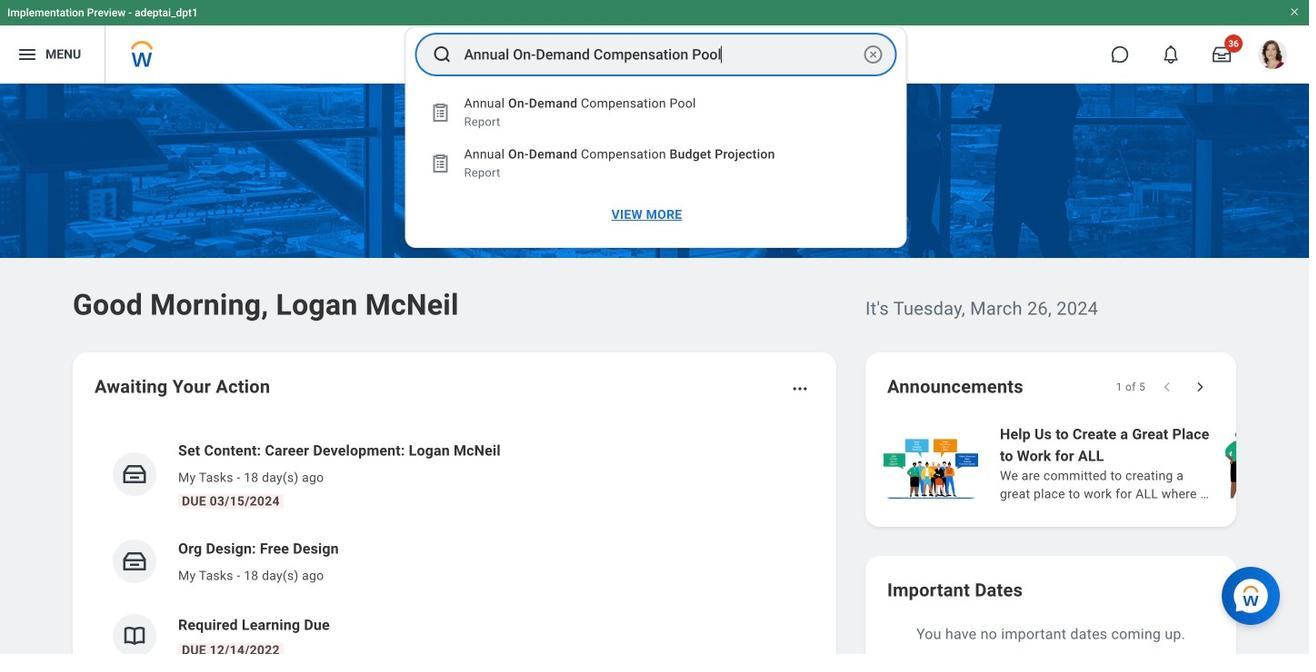 Task type: vqa. For each thing, say whether or not it's contained in the screenshot.
the top of
no



Task type: locate. For each thing, give the bounding box(es) containing it.
2 inbox image from the top
[[121, 548, 148, 576]]

main content
[[0, 84, 1309, 655]]

1 horizontal spatial list
[[880, 422, 1309, 506]]

Search Workday  search field
[[464, 35, 859, 75]]

chevron left small image
[[1158, 378, 1177, 396]]

banner
[[0, 0, 1309, 84]]

None search field
[[405, 26, 907, 248]]

status
[[1116, 380, 1146, 395]]

list
[[880, 422, 1309, 506], [95, 426, 815, 655]]

1 vertical spatial inbox image
[[121, 548, 148, 576]]

1 vertical spatial clipboard image
[[430, 153, 451, 175]]

clipboard image
[[430, 102, 451, 124], [430, 153, 451, 175]]

1 clipboard image from the top
[[430, 102, 451, 124]]

inbox image
[[121, 461, 148, 488], [121, 548, 148, 576]]

0 vertical spatial inbox image
[[121, 461, 148, 488]]

suggested results list box
[[406, 87, 906, 236]]

0 vertical spatial clipboard image
[[430, 102, 451, 124]]

search image
[[431, 44, 453, 65]]



Task type: describe. For each thing, give the bounding box(es) containing it.
book open image
[[121, 623, 148, 650]]

x circle image
[[862, 44, 884, 65]]

profile logan mcneil image
[[1258, 40, 1287, 73]]

0 horizontal spatial list
[[95, 426, 815, 655]]

notifications large image
[[1162, 45, 1180, 64]]

close environment banner image
[[1289, 6, 1300, 17]]

justify image
[[16, 44, 38, 65]]

2 clipboard image from the top
[[430, 153, 451, 175]]

chevron right small image
[[1191, 378, 1209, 396]]

inbox large image
[[1213, 45, 1231, 64]]

1 inbox image from the top
[[121, 461, 148, 488]]



